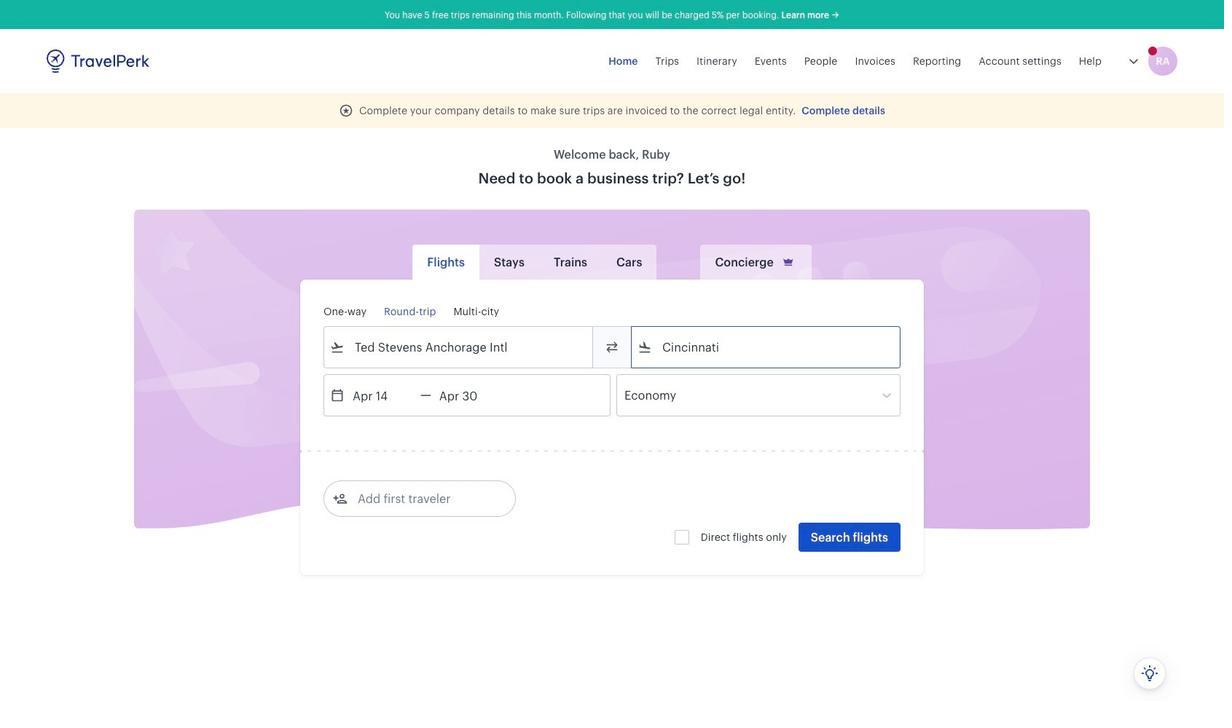 Task type: describe. For each thing, give the bounding box(es) containing it.
Add first traveler search field
[[348, 488, 499, 511]]

To search field
[[652, 336, 881, 359]]



Task type: locate. For each thing, give the bounding box(es) containing it.
Depart text field
[[345, 375, 421, 416]]

From search field
[[345, 336, 574, 359]]

Return text field
[[431, 375, 507, 416]]



